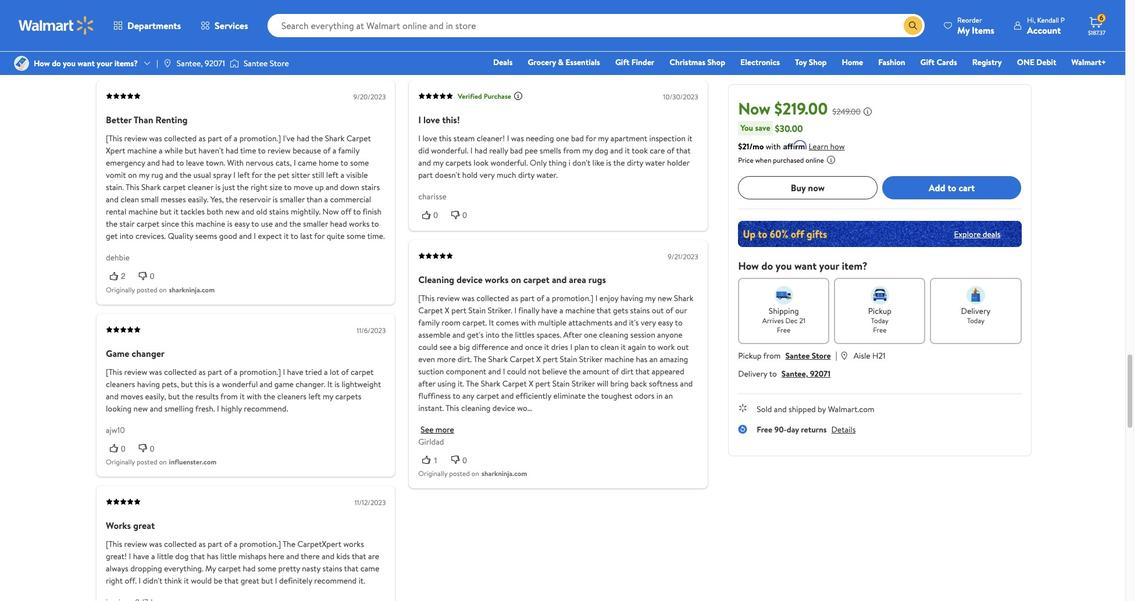 Task type: locate. For each thing, give the bounding box(es) containing it.
attachments (13)
[[344, 32, 404, 43]]

when
[[755, 155, 771, 165]]

0 horizontal spatial dog
[[175, 551, 188, 562]]

pert up believe
[[543, 353, 558, 365]]

1 horizontal spatial your
[[819, 259, 839, 273]]

1 vertical spatial store
[[812, 350, 831, 362]]

0 horizontal spatial it
[[327, 378, 332, 390]]

0 horizontal spatial (33)
[[220, 9, 234, 20]]

this right "stain." at the left of the page
[[125, 181, 139, 193]]

2 (33) from the left
[[284, 9, 298, 20]]

0 vertical spatial sharkninja.com
[[169, 284, 214, 294]]

collected inside [this review was collected as part of a promotion.] i enjoy having my new shark carpet x pert stain striker. i finally have a machine that gets stains out of our family room carpet. it comes with multiple attachments and it's very easy to assemble and get's into the littles spaces.     after one cleaning session anyone could see a big difference and once it dries i plan to clean it again to work out even more dirt. the shark carpet x pert stain striker machine has an amazing suction component and i could not believe the amount of dirt that appeared after using it.     the shark carpet x pert stain striker will bring back softness and fluffiness to any carpet and efficiently eliminate the toughest odors in an instant. this cleaning device wo...
[[476, 292, 509, 304]]

time.
[[367, 230, 385, 242]]

clean up rental
[[120, 194, 139, 205]]

back
[[630, 378, 647, 389]]

littles
[[515, 329, 534, 340]]

deals link
[[488, 56, 518, 69]]

very inside i love this steam cleaner! i was needing one bad for my apartment inspection it did wonderful. i had really bad pee smells from my dog and it took care of that and my carpets look wonderful. only thing i don't like is the dirty water holder part doesn't hold very much dirty water.
[[479, 169, 495, 181]]

my left rug
[[139, 169, 149, 181]]

9/20/2023
[[353, 92, 386, 102]]

had down while
[[162, 157, 174, 169]]

and up big
[[452, 329, 465, 340]]

was inside [this review was collected as part of a promotion.] i've had the shark carpet xpert machine a while but haven't had time to review because of a family emergency and had to leave town. with nervous cats, i came home to some vomit on my rug and the usual spray i left for the pet sitter still left a visible stain. this shark carpet cleaner is just the right size to move up and down stairs and clean small messes easily. yes, the reservoir is smaller than a commercial rental machine but it tackles both new and old stains mightily. now off to finish the stair carpet since this machine is easy to use and the smaller head works to get into crevices. quality seems good and i expect it to last for quite some time.
[[149, 132, 162, 144]]

1 horizontal spatial from
[[563, 145, 580, 156]]

did
[[418, 145, 429, 156]]

as inside [this review was collected as part of a promotion.] i've had the shark carpet xpert machine a while but haven't had time to review because of a family emergency and had to leave town. with nervous cats, i came home to some vomit on my rug and the usual spray i left for the pet sitter still left a visible stain. this shark carpet cleaner is just the right size to move up and down stairs and clean small messes easily. yes, the reservoir is smaller than a commercial rental machine but it tackles both new and old stains mightily. now off to finish the stair carpet since this machine is easy to use and the smaller head works to get into crevices. quality seems good and i expect it to last for quite some time.
[[198, 132, 205, 144]]

and down difference
[[488, 365, 501, 377]]

2 shop from the left
[[809, 56, 827, 68]]

0 right 2
[[150, 271, 154, 281]]

for
[[585, 132, 596, 144], [251, 169, 262, 181], [314, 230, 324, 242]]

review inside [this review was collected as part of a promotion.] the carpetxpert works great! i have a little dog that has little mishaps here and there and kids that are always dropping everything. my carpet had some pretty nasty stains that came right off. i didn't think it would be that great but i definitely recommend it.
[[124, 538, 147, 550]]

left down with at the left
[[237, 169, 250, 181]]

bring
[[610, 378, 628, 389]]

efficiently
[[515, 390, 551, 401]]

shipped
[[789, 404, 816, 415]]

0 horizontal spatial one
[[556, 132, 569, 144]]

as up the everything. at bottom
[[198, 538, 205, 550]]

and down "stain." at the left of the page
[[106, 194, 118, 205]]

how for how do you want your item?
[[738, 259, 759, 273]]

$249.00
[[832, 106, 861, 117]]

very up "session"
[[641, 316, 656, 328]]

was inside [this review was collected as part of a promotion.] the carpetxpert works great! i have a little dog that has little mishaps here and there and kids that are always dropping everything. my carpet had some pretty nasty stains that came right off. i didn't think it would be that great but i definitely recommend it.
[[149, 538, 162, 550]]

0 vertical spatial cleaning
[[599, 329, 628, 340]]

verified purchase information image
[[513, 91, 523, 100]]

gift for gift cards
[[920, 56, 935, 68]]

great right works
[[133, 519, 155, 532]]

6 $187.37
[[1088, 13, 1106, 37]]

attachments
[[344, 32, 390, 43]]

stain down believe
[[552, 378, 569, 389]]

family up assemble
[[418, 316, 439, 328]]

1 horizontal spatial having
[[620, 292, 643, 304]]

1 today from the left
[[871, 316, 889, 326]]

works inside [this review was collected as part of a promotion.] the carpetxpert works great! i have a little dog that has little mishaps here and there and kids that are always dropping everything. my carpet had some pretty nasty stains that came right off. i didn't think it would be that great but i definitely recommend it.
[[343, 538, 364, 550]]

1 vertical spatial pickup
[[738, 350, 762, 362]]

it. inside [this review was collected as part of a promotion.] i enjoy having my new shark carpet x pert stain striker. i finally have a machine that gets stains out of our family room carpet. it comes with multiple attachments and it's very easy to assemble and get's into the littles spaces.     after one cleaning session anyone could see a big difference and once it dries i plan to clean it again to work out even more dirt. the shark carpet x pert stain striker machine has an amazing suction component and i could not believe the amount of dirt that appeared after using it.     the shark carpet x pert stain striker will bring back softness and fluffiness to any carpet and efficiently eliminate the toughest odors in an instant. this cleaning device wo...
[[457, 378, 464, 389]]

as inside [this review was collected as part of a promotion.] i enjoy having my new shark carpet x pert stain striker. i finally have a machine that gets stains out of our family room carpet. it comes with multiple attachments and it's very easy to assemble and get's into the littles spaces.     after one cleaning session anyone could see a big difference and once it dries i plan to clean it again to work out even more dirt. the shark carpet x pert stain striker machine has an amazing suction component and i could not believe the amount of dirt that appeared after using it.     the shark carpet x pert stain striker will bring back softness and fluffiness to any carpet and efficiently eliminate the toughest odors in an instant. this cleaning device wo...
[[511, 292, 518, 304]]

how do you want your items?
[[34, 58, 138, 69]]

1 vertical spatial it.
[[358, 575, 365, 587]]

stains up 'use'
[[269, 206, 289, 217]]

[this inside [this review was collected as part of a promotion.] the carpetxpert works great! i have a little dog that has little mishaps here and there and kids that are always dropping everything. my carpet had some pretty nasty stains that came right off. i didn't think it would be that great but i definitely recommend it.
[[106, 538, 122, 550]]

easy inside [this review was collected as part of a promotion.] i've had the shark carpet xpert machine a while but haven't had time to review because of a family emergency and had to leave town. with nervous cats, i came home to some vomit on my rug and the usual spray i left for the pet sitter still left a visible stain. this shark carpet cleaner is just the right size to move up and down stairs and clean small messes easily. yes, the reservoir is smaller than a commercial rental machine but it tackles both new and old stains mightily. now off to finish the stair carpet since this machine is easy to use and the smaller head works to get into crevices. quality seems good and i expect it to last for quite some time.
[[234, 218, 249, 230]]

2 today from the left
[[967, 316, 985, 326]]

of inside [this review was collected as part of a promotion.] the carpetxpert works great! i have a little dog that has little mishaps here and there and kids that are always dropping everything. my carpet had some pretty nasty stains that came right off. i didn't think it would be that great but i definitely recommend it.
[[224, 538, 231, 550]]

1 vertical spatial wonderful.
[[490, 157, 528, 169]]

santee down (14)
[[244, 58, 268, 69]]

1 horizontal spatial for
[[314, 230, 324, 242]]

walmart image
[[19, 16, 94, 35]]

1 horizontal spatial you
[[776, 259, 792, 273]]

0 for game changer
[[150, 444, 154, 453]]

review for works great
[[124, 538, 147, 550]]

0 horizontal spatial clean
[[120, 194, 139, 205]]

$21/mo with
[[738, 141, 781, 152]]

1 horizontal spatial very
[[641, 316, 656, 328]]

my inside [this review was collected as part of a promotion.] i have tried a lot of carpet cleaners having pets, but this is a wonderful and game changer. it is lightweight and moves easily, but the results from it with the cleaners left my carpets looking new and smelling fresh. i highly recommend.
[[323, 390, 333, 402]]

(20) inside see more list
[[139, 32, 154, 43]]

promotion.] up time
[[239, 132, 281, 144]]

family up home
[[338, 145, 359, 156]]

my inside reorder my items
[[957, 24, 970, 36]]

promotion.] for cleaning device works on carpet and area rugs
[[552, 292, 593, 304]]

1 vertical spatial pert
[[543, 353, 558, 365]]

clean inside [this review was collected as part of a promotion.] i enjoy having my new shark carpet x pert stain striker. i finally have a machine that gets stains out of our family room carpet. it comes with multiple attachments and it's very easy to assemble and get's into the littles spaces.     after one cleaning session anyone could see a big difference and once it dries i plan to clean it again to work out even more dirt. the shark carpet x pert stain striker machine has an amazing suction component and i could not believe the amount of dirt that appeared after using it.     the shark carpet x pert stain striker will bring back softness and fluffiness to any carpet and efficiently eliminate the toughest odors in an instant. this cleaning device wo...
[[600, 341, 619, 353]]

2 vertical spatial originally
[[418, 469, 447, 478]]

of inside i love this steam cleaner! i was needing one bad for my apartment inspection it did wonderful. i had really bad pee smells from my dog and it took care of that and my carpets look wonderful. only thing i don't like is the dirty water holder part doesn't hold very much dirty water.
[[667, 145, 674, 156]]

this down tackles
[[181, 218, 193, 230]]

pee
[[525, 145, 538, 156]]

part for better than renting
[[207, 132, 222, 144]]

collected inside [this review was collected as part of a promotion.] i have tried a lot of carpet cleaners having pets, but this is a wonderful and game changer. it is lightweight and moves easily, but the results from it with the cleaners left my carpets looking new and smelling fresh. i highly recommend.
[[164, 366, 196, 378]]

intent image for shipping image
[[775, 286, 793, 305]]

1 horizontal spatial left
[[308, 390, 321, 402]]

nasty
[[302, 563, 320, 574]]

0 horizontal spatial your
[[97, 58, 112, 69]]

collected for than
[[164, 132, 196, 144]]

pickup inside pickup from santee store |
[[738, 350, 762, 362]]

 image
[[14, 56, 29, 71], [163, 59, 172, 68]]

2 gift from the left
[[920, 56, 935, 68]]

reorder
[[957, 15, 982, 25]]

into inside [this review was collected as part of a promotion.] i enjoy having my new shark carpet x pert stain striker. i finally have a machine that gets stains out of our family room carpet. it comes with multiple attachments and it's very easy to assemble and get's into the littles spaces.     after one cleaning session anyone could see a big difference and once it dries i plan to clean it again to work out even more dirt. the shark carpet x pert stain striker machine has an amazing suction component and i could not believe the amount of dirt that appeared after using it.     the shark carpet x pert stain striker will bring back softness and fluffiness to any carpet and efficiently eliminate the toughest odors in an instant. this cleaning device wo...
[[485, 329, 499, 340]]

into up difference
[[485, 329, 499, 340]]

0 button down hold at top left
[[447, 209, 476, 221]]

now
[[738, 97, 771, 120], [322, 206, 339, 217]]

1 horizontal spatial shop
[[809, 56, 827, 68]]

item?
[[842, 259, 868, 273]]

review for better than renting
[[124, 132, 147, 144]]

was for than
[[149, 132, 162, 144]]

carpets down "lightweight"
[[335, 390, 361, 402]]

0 horizontal spatial dirty
[[518, 169, 534, 181]]

0 vertical spatial see
[[423, 28, 438, 41]]

my up "session"
[[645, 292, 655, 304]]

0 down ajw10
[[121, 444, 125, 453]]

renting
[[155, 113, 187, 126]]

1 vertical spatial great
[[240, 575, 259, 587]]

leave
[[186, 157, 204, 169]]

messes
[[160, 194, 186, 205]]

0
[[433, 210, 438, 220], [462, 210, 467, 220], [150, 271, 154, 281], [121, 444, 125, 453], [150, 444, 154, 453], [462, 455, 467, 465]]

to left cart
[[948, 181, 956, 194]]

pickup up 'delivery to santee, 92071'
[[738, 350, 762, 362]]

1 vertical spatial family
[[418, 316, 439, 328]]

with inside [this review was collected as part of a promotion.] i have tried a lot of carpet cleaners having pets, but this is a wonderful and game changer. it is lightweight and moves easily, but the results from it with the cleaners left my carpets looking new and smelling fresh. i highly recommend.
[[246, 390, 261, 402]]

0 horizontal spatial  image
[[14, 56, 29, 71]]

down
[[340, 181, 359, 193]]

part up results
[[207, 366, 222, 378]]

promotion.] for works great
[[239, 538, 281, 550]]

was up dropping
[[149, 538, 162, 550]]

0 horizontal spatial sharkninja.com
[[169, 284, 214, 294]]

1 horizontal spatial store
[[812, 350, 831, 362]]

review for game changer
[[124, 366, 147, 378]]

pert up "room"
[[451, 304, 466, 316]]

1 vertical spatial do
[[761, 259, 773, 273]]

assemble
[[418, 329, 450, 340]]

free left 90-
[[757, 424, 772, 436]]

posted for changer
[[136, 457, 157, 467]]

dog inside i love this steam cleaner! i was needing one bad for my apartment inspection it did wonderful. i had really bad pee smells from my dog and it took care of that and my carpets look wonderful. only thing i don't like is the dirty water holder part doesn't hold very much dirty water.
[[595, 145, 608, 156]]

gift finder
[[615, 56, 654, 68]]

cleaning up assembly
[[103, 9, 134, 20]]

do down walmart "image"
[[52, 58, 61, 69]]

as for device
[[511, 292, 518, 304]]

as for great
[[198, 538, 205, 550]]

as down cleaning device works on carpet and area rugs
[[511, 292, 518, 304]]

promotion.] inside [this review was collected as part of a promotion.] i enjoy having my new shark carpet x pert stain striker. i finally have a machine that gets stains out of our family room carpet. it comes with multiple attachments and it's very easy to assemble and get's into the littles spaces.     after one cleaning session anyone could see a big difference and once it dries i plan to clean it again to work out even more dirt. the shark carpet x pert stain striker machine has an amazing suction component and i could not believe the amount of dirt that appeared after using it.     the shark carpet x pert stain striker will bring back softness and fluffiness to any carpet and efficiently eliminate the toughest odors in an instant. this cleaning device wo...
[[552, 292, 593, 304]]

santee inside pickup from santee store |
[[785, 350, 810, 362]]

into inside [this review was collected as part of a promotion.] i've had the shark carpet xpert machine a while but haven't had time to review because of a family emergency and had to leave town. with nervous cats, i came home to some vomit on my rug and the usual spray i left for the pet sitter still left a visible stain. this shark carpet cleaner is just the right size to move up and down stairs and clean small messes easily. yes, the reservoir is smaller than a commercial rental machine but it tackles both new and old stains mightily. now off to finish the stair carpet since this machine is easy to use and the smaller head works to get into crevices. quality seems good and i expect it to last for quite some time.
[[119, 230, 133, 242]]

have up multiple in the bottom of the page
[[541, 304, 557, 316]]

1 vertical spatial delivery
[[738, 368, 767, 380]]

0 horizontal spatial want
[[77, 58, 95, 69]]

2 button
[[106, 270, 135, 282]]

it inside [this review was collected as part of a promotion.] i have tried a lot of carpet cleaners having pets, but this is a wonderful and game changer. it is lightweight and moves easily, but the results from it with the cleaners left my carpets looking new and smelling fresh. i highly recommend.
[[240, 390, 244, 402]]

buy
[[791, 181, 806, 194]]

0 horizontal spatial an
[[649, 353, 657, 365]]

free up h21
[[873, 325, 887, 335]]

[this inside [this review was collected as part of a promotion.] i've had the shark carpet xpert machine a while but haven't had time to review because of a family emergency and had to leave town. with nervous cats, i came home to some vomit on my rug and the usual spray i left for the pet sitter still left a visible stain. this shark carpet cleaner is just the right size to move up and down stairs and clean small messes easily. yes, the reservoir is smaller than a commercial rental machine but it tackles both new and old stains mightily. now off to finish the stair carpet since this machine is easy to use and the smaller head works to get into crevices. quality seems good and i expect it to last for quite some time.
[[106, 132, 122, 144]]

[this inside [this review was collected as part of a promotion.] i have tried a lot of carpet cleaners having pets, but this is a wonderful and game changer. it is lightweight and moves easily, but the results from it with the cleaners left my carpets looking new and smelling fresh. i highly recommend.
[[106, 366, 122, 378]]

store up santee, 92071 button at right
[[812, 350, 831, 362]]

originally down 2 button
[[106, 284, 135, 294]]

originally for game
[[106, 457, 135, 467]]

2 horizontal spatial left
[[326, 169, 338, 181]]

is inside i love this steam cleaner! i was needing one bad for my apartment inspection it did wonderful. i had really bad pee smells from my dog and it took care of that and my carpets look wonderful. only thing i don't like is the dirty water holder part doesn't hold very much dirty water.
[[606, 157, 611, 169]]

pickup for pickup today free
[[868, 305, 892, 317]]

has inside [this review was collected as part of a promotion.] i enjoy having my new shark carpet x pert stain striker. i finally have a machine that gets stains out of our family room carpet. it comes with multiple attachments and it's very easy to assemble and get's into the littles spaces.     after one cleaning session anyone could see a big difference and once it dries i plan to clean it again to work out even more dirt. the shark carpet x pert stain striker machine has an amazing suction component and i could not believe the amount of dirt that appeared after using it.     the shark carpet x pert stain striker will bring back softness and fluffiness to any carpet and efficiently eliminate the toughest odors in an instant. this cleaning device wo...
[[636, 353, 647, 365]]

posted left influenster.com
[[136, 457, 157, 467]]

list
[[94, 5, 714, 24]]

0 vertical spatial came
[[298, 157, 316, 169]]

free inside pickup today free
[[873, 325, 887, 335]]

0 vertical spatial my
[[957, 24, 970, 36]]

suction (20)
[[441, 9, 485, 20]]

buy now
[[791, 181, 825, 194]]

0 for cleaning device works on carpet and area rugs
[[462, 455, 467, 465]]

do up the shipping
[[761, 259, 773, 273]]

think
[[164, 575, 182, 587]]

0 button right 2
[[135, 270, 163, 282]]

1 gift from the left
[[615, 56, 630, 68]]

0 horizontal spatial easy
[[234, 218, 249, 230]]

0 horizontal spatial today
[[871, 316, 889, 326]]

today inside pickup today free
[[871, 316, 889, 326]]

device
[[456, 273, 482, 286], [492, 402, 515, 414]]

0 vertical spatial pickup
[[868, 305, 892, 317]]

stains inside [this review was collected as part of a promotion.] i've had the shark carpet xpert machine a while but haven't had time to review because of a family emergency and had to leave town. with nervous cats, i came home to some vomit on my rug and the usual spray i left for the pet sitter still left a visible stain. this shark carpet cleaner is just the right size to move up and down stairs and clean small messes easily. yes, the reservoir is smaller than a commercial rental machine but it tackles both new and old stains mightily. now off to finish the stair carpet since this machine is easy to use and the smaller head works to get into crevices. quality seems good and i expect it to last for quite some time.
[[269, 206, 289, 217]]

cleaning up "room"
[[418, 273, 454, 286]]

very down look
[[479, 169, 495, 181]]

 image down walmart "image"
[[14, 56, 29, 71]]

0 horizontal spatial device
[[456, 273, 482, 286]]

0 horizontal spatial having
[[137, 378, 160, 390]]

have up dropping
[[133, 551, 149, 562]]

reorder my items
[[957, 15, 995, 36]]

11/6/2023
[[357, 325, 386, 335]]

highly
[[221, 403, 242, 414]]

[this for better than renting
[[106, 132, 122, 144]]

softness
[[649, 378, 678, 389]]

1 horizontal spatial  image
[[163, 59, 172, 68]]

2 vertical spatial the
[[282, 538, 295, 550]]

into down stair
[[119, 230, 133, 242]]

have inside [this review was collected as part of a promotion.] i have tried a lot of carpet cleaners having pets, but this is a wonderful and game changer. it is lightweight and moves easily, but the results from it with the cleaners left my carpets looking new and smelling fresh. i highly recommend.
[[287, 366, 303, 378]]

p
[[1061, 15, 1065, 25]]

want left items?
[[77, 58, 95, 69]]

0 horizontal spatial (13)
[[309, 32, 321, 43]]

and down littles
[[510, 341, 523, 353]]

is down lot
[[334, 378, 339, 390]]

stain down dries
[[560, 353, 577, 365]]

list item containing stains
[[312, 5, 368, 24]]

game
[[106, 347, 129, 360]]

2 vertical spatial pert
[[535, 378, 550, 389]]

0 vertical spatial pert
[[451, 304, 466, 316]]

list containing cleaning
[[94, 5, 714, 24]]

1 vertical spatial dog
[[175, 551, 188, 562]]

as inside [this review was collected as part of a promotion.] i have tried a lot of carpet cleaners having pets, but this is a wonderful and game changer. it is lightweight and moves easily, but the results from it with the cleaners left my carpets looking new and smelling fresh. i highly recommend.
[[198, 366, 205, 378]]

1 horizontal spatial (33)
[[284, 9, 298, 20]]

0 horizontal spatial gift
[[615, 56, 630, 68]]

0 vertical spatial new
[[225, 206, 239, 217]]

my inside [this review was collected as part of a promotion.] i enjoy having my new shark carpet x pert stain striker. i finally have a machine that gets stains out of our family room carpet. it comes with multiple attachments and it's very easy to assemble and get's into the littles spaces.     after one cleaning session anyone could see a big difference and once it dries i plan to clean it again to work out even more dirt. the shark carpet x pert stain striker machine has an amazing suction component and i could not believe the amount of dirt that appeared after using it.     the shark carpet x pert stain striker will bring back softness and fluffiness to any carpet and efficiently eliminate the toughest odors in an instant. this cleaning device wo...
[[645, 292, 655, 304]]

my up "be"
[[205, 563, 216, 574]]

0 vertical spatial your
[[97, 58, 112, 69]]

carpets inside [this review was collected as part of a promotion.] i have tried a lot of carpet cleaners having pets, but this is a wonderful and game changer. it is lightweight and moves easily, but the results from it with the cleaners left my carpets looking new and smelling fresh. i highly recommend.
[[335, 390, 361, 402]]

grocery
[[528, 56, 556, 68]]

water (13)
[[285, 32, 321, 43]]

1 horizontal spatial out
[[677, 341, 689, 353]]

0 horizontal spatial from
[[220, 390, 238, 402]]

shop right toy
[[809, 56, 827, 68]]

cleaning down the any
[[461, 402, 490, 414]]

santee up santee, 92071 button at right
[[785, 350, 810, 362]]

santee
[[244, 58, 268, 69], [785, 350, 810, 362]]

1 vertical spatial works
[[485, 273, 508, 286]]

[this for game changer
[[106, 366, 122, 378]]

than
[[306, 194, 322, 205]]

an right in
[[664, 390, 673, 401]]

0 vertical spatial family
[[338, 145, 359, 156]]

1 vertical spatial having
[[137, 378, 160, 390]]

out
[[652, 304, 664, 316], [677, 341, 689, 353]]

your for items?
[[97, 58, 112, 69]]

1 (13) from the left
[[309, 32, 321, 43]]

1 horizontal spatial gift
[[920, 56, 935, 68]]

0 vertical spatial how
[[34, 58, 50, 69]]

store
[[270, 58, 289, 69], [812, 350, 831, 362]]

learn how button
[[809, 141, 845, 153]]

0 vertical spatial device
[[456, 273, 482, 286]]

water
[[645, 157, 665, 169]]

that up 'holder'
[[676, 145, 690, 156]]

clean left again
[[600, 341, 619, 353]]

do for how do you want your item?
[[761, 259, 773, 273]]

plan
[[574, 341, 589, 353]]

family inside [this review was collected as part of a promotion.] i enjoy having my new shark carpet x pert stain striker. i finally have a machine that gets stains out of our family room carpet. it comes with multiple attachments and it's very easy to assemble and get's into the littles spaces.     after one cleaning session anyone could see a big difference and once it dries i plan to clean it again to work out even more dirt. the shark carpet x pert stain striker machine has an amazing suction component and i could not believe the amount of dirt that appeared after using it.     the shark carpet x pert stain striker will bring back softness and fluffiness to any carpet and efficiently eliminate the toughest odors in an instant. this cleaning device wo...
[[418, 316, 439, 328]]

0 horizontal spatial (20)
[[139, 32, 154, 43]]

as for than
[[198, 132, 205, 144]]

good
[[219, 230, 237, 242]]

right inside [this review was collected as part of a promotion.] i've had the shark carpet xpert machine a while but haven't had time to review because of a family emergency and had to leave town. with nervous cats, i came home to some vomit on my rug and the usual spray i left for the pet sitter still left a visible stain. this shark carpet cleaner is just the right size to move up and down stairs and clean small messes easily. yes, the reservoir is smaller than a commercial rental machine but it tackles both new and old stains mightily. now off to finish the stair carpet since this machine is easy to use and the smaller head works to get into crevices. quality seems good and i expect it to last for quite some time.
[[250, 181, 267, 193]]

dirty down only
[[518, 169, 534, 181]]

0 horizontal spatial store
[[270, 58, 289, 69]]

it down the everything. at bottom
[[184, 575, 189, 587]]

part for works great
[[207, 538, 222, 550]]

today down intent image for delivery
[[967, 316, 985, 326]]

2 (13) from the left
[[392, 32, 404, 43]]

care
[[650, 145, 665, 156]]

the inside [this review was collected as part of a promotion.] the carpetxpert works great! i have a little dog that has little mishaps here and there and kids that are always dropping everything. my carpet had some pretty nasty stains that came right off. i didn't think it would be that great but i definitely recommend it.
[[282, 538, 295, 550]]

size
[[269, 181, 282, 193]]

gift left finder
[[615, 56, 630, 68]]

as inside [this review was collected as part of a promotion.] the carpetxpert works great! i have a little dog that has little mishaps here and there and kids that are always dropping everything. my carpet had some pretty nasty stains that came right off. i didn't think it would be that great but i definitely recommend it.
[[198, 538, 205, 550]]

pickup from santee store |
[[738, 349, 837, 362]]

cleaning
[[103, 9, 134, 20], [418, 273, 454, 286]]

that up the everything. at bottom
[[190, 551, 205, 562]]

cleaner
[[187, 181, 213, 193]]

striker up amount
[[579, 353, 602, 365]]

gift left cards
[[920, 56, 935, 68]]

love inside i love this steam cleaner! i was needing one bad for my apartment inspection it did wonderful. i had really bad pee smells from my dog and it took care of that and my carpets look wonderful. only thing i don't like is the dirty water holder part doesn't hold very much dirty water.
[[422, 132, 437, 144]]

you
[[740, 122, 753, 134]]

i
[[418, 113, 421, 126], [418, 132, 420, 144], [507, 132, 509, 144], [470, 145, 472, 156], [293, 157, 296, 169], [233, 169, 235, 181], [253, 230, 256, 242], [595, 292, 597, 304], [514, 304, 516, 316], [570, 341, 572, 353], [503, 365, 505, 377], [283, 366, 285, 378], [217, 403, 219, 414], [129, 551, 131, 562], [138, 575, 141, 587], [275, 575, 277, 587]]

came inside [this review was collected as part of a promotion.] the carpetxpert works great! i have a little dog that has little mishaps here and there and kids that are always dropping everything. my carpet had some pretty nasty stains that came right off. i didn't think it would be that great but i definitely recommend it.
[[360, 563, 379, 574]]

this up results
[[194, 378, 207, 390]]

off.
[[124, 575, 136, 587]]

left
[[237, 169, 250, 181], [326, 169, 338, 181], [308, 390, 321, 402]]

originally for cleaning
[[418, 469, 447, 478]]

from up 'delivery to santee, 92071'
[[763, 350, 781, 362]]

hold
[[462, 169, 477, 181]]

new right both in the left top of the page
[[225, 206, 239, 217]]

promotion.] inside [this review was collected as part of a promotion.] i have tried a lot of carpet cleaners having pets, but this is a wonderful and game changer. it is lightweight and moves easily, but the results from it with the cleaners left my carpets looking new and smelling fresh. i highly recommend.
[[239, 366, 281, 378]]

today inside delivery today
[[967, 316, 985, 326]]

promotion.] inside [this review was collected as part of a promotion.] the carpetxpert works great! i have a little dog that has little mishaps here and there and kids that are always dropping everything. my carpet had some pretty nasty stains that came right off. i didn't think it would be that great but i definitely recommend it.
[[239, 538, 281, 550]]

part up 'finally'
[[520, 292, 534, 304]]

santee, 92071 button
[[782, 368, 831, 380]]

clean inside [this review was collected as part of a promotion.] i've had the shark carpet xpert machine a while but haven't had time to review because of a family emergency and had to leave town. with nervous cats, i came home to some vomit on my rug and the usual spray i left for the pet sitter still left a visible stain. this shark carpet cleaner is just the right size to move up and down stairs and clean small messes easily. yes, the reservoir is smaller than a commercial rental machine but it tackles both new and old stains mightily. now off to finish the stair carpet since this machine is easy to use and the smaller head works to get into crevices. quality seems good and i expect it to last for quite some time.
[[120, 194, 139, 205]]

0 vertical spatial this
[[439, 132, 451, 144]]

want
[[77, 58, 95, 69], [794, 259, 817, 273]]

(13) down smell (22)
[[392, 32, 404, 43]]

promotion.] for better than renting
[[239, 132, 281, 144]]

0 vertical spatial originally posted on sharkninja.com
[[106, 284, 214, 294]]

review inside [this review was collected as part of a promotion.] i enjoy having my new shark carpet x pert stain striker. i finally have a machine that gets stains out of our family room carpet. it comes with multiple attachments and it's very easy to assemble and get's into the littles spaces.     after one cleaning session anyone could see a big difference and once it dries i plan to clean it again to work out even more dirt. the shark carpet x pert stain striker machine has an amazing suction component and i could not believe the amount of dirt that appeared after using it.     the shark carpet x pert stain striker will bring back softness and fluffiness to any carpet and efficiently eliminate the toughest odors in an instant. this cleaning device wo...
[[436, 292, 460, 304]]

now inside [this review was collected as part of a promotion.] i've had the shark carpet xpert machine a while but haven't had time to review because of a family emergency and had to leave town. with nervous cats, i came home to some vomit on my rug and the usual spray i left for the pet sitter still left a visible stain. this shark carpet cleaner is just the right size to move up and down stairs and clean small messes easily. yes, the reservoir is smaller than a commercial rental machine but it tackles both new and old stains mightily. now off to finish the stair carpet since this machine is easy to use and the smaller head works to get into crevices. quality seems good and i expect it to last for quite some time.
[[322, 206, 339, 217]]

 image
[[230, 58, 239, 69]]

9/21/2023
[[668, 251, 698, 261]]

machine down small
[[128, 206, 158, 217]]

it inside [this review was collected as part of a promotion.] i have tried a lot of carpet cleaners having pets, but this is a wonderful and game changer. it is lightweight and moves easily, but the results from it with the cleaners left my carpets looking new and smelling fresh. i highly recommend.
[[327, 378, 332, 390]]

Walmart Site-Wide search field
[[267, 14, 925, 37]]

with
[[766, 141, 781, 152], [521, 316, 536, 328], [246, 390, 261, 402]]

0 button for better than renting
[[135, 270, 163, 282]]

0 horizontal spatial my
[[205, 563, 216, 574]]

2 horizontal spatial stains
[[630, 304, 650, 316]]

1 horizontal spatial great
[[240, 575, 259, 587]]

deals
[[983, 228, 1001, 240]]

one up smells
[[556, 132, 569, 144]]

1 horizontal spatial santee
[[785, 350, 810, 362]]

works up striker.
[[485, 273, 508, 286]]

0 vertical spatial do
[[52, 58, 61, 69]]

my down the changer.
[[323, 390, 333, 402]]

one
[[556, 132, 569, 144], [584, 329, 597, 340]]

affirm image
[[783, 140, 806, 149]]

Search search field
[[267, 14, 925, 37]]

1 horizontal spatial santee,
[[782, 368, 808, 380]]

1 vertical spatial santee,
[[782, 368, 808, 380]]

part inside [this review was collected as part of a promotion.] i have tried a lot of carpet cleaners having pets, but this is a wonderful and game changer. it is lightweight and moves easily, but the results from it with the cleaners left my carpets looking new and smelling fresh. i highly recommend.
[[207, 366, 222, 378]]

do
[[52, 58, 61, 69], [761, 259, 773, 273]]

carpets inside i love this steam cleaner! i was needing one bad for my apartment inspection it did wonderful. i had really bad pee smells from my dog and it took care of that and my carpets look wonderful. only thing i don't like is the dirty water holder part doesn't hold very much dirty water.
[[445, 157, 471, 169]]

shark down component
[[481, 378, 500, 389]]

game
[[274, 378, 293, 390]]

more
[[440, 28, 461, 41]]

1 horizontal spatial |
[[835, 349, 837, 362]]

1 horizontal spatial has
[[636, 353, 647, 365]]

rugs (15)
[[177, 32, 209, 43]]

1 vertical spatial this
[[445, 402, 459, 414]]

0 vertical spatial 92071
[[205, 58, 225, 69]]

collected inside [this review was collected as part of a promotion.] the carpetxpert works great! i have a little dog that has little mishaps here and there and kids that are always dropping everything. my carpet had some pretty nasty stains that came right off. i didn't think it would be that great but i definitely recommend it.
[[164, 538, 196, 550]]

tried
[[305, 366, 322, 378]]

from up i
[[563, 145, 580, 156]]

right inside [this review was collected as part of a promotion.] the carpetxpert works great! i have a little dog that has little mishaps here and there and kids that are always dropping everything. my carpet had some pretty nasty stains that came right off. i didn't think it would be that great but i definitely recommend it.
[[106, 575, 122, 587]]

 image for santee, 92071
[[163, 59, 172, 68]]

0 vertical spatial this
[[125, 181, 139, 193]]

family
[[338, 145, 359, 156], [418, 316, 439, 328]]

1 vertical spatial posted
[[136, 457, 157, 467]]

have inside [this review was collected as part of a promotion.] i enjoy having my new shark carpet x pert stain striker. i finally have a machine that gets stains out of our family room carpet. it comes with multiple attachments and it's very easy to assemble and get's into the littles spaces.     after one cleaning session anyone could see a big difference and once it dries i plan to clean it again to work out even more dirt. the shark carpet x pert stain striker machine has an amazing suction component and i could not believe the amount of dirt that appeared after using it.     the shark carpet x pert stain striker will bring back softness and fluffiness to any carpet and efficiently eliminate the toughest odors in an instant. this cleaning device wo...
[[541, 304, 557, 316]]

2 horizontal spatial free
[[873, 325, 887, 335]]

2 vertical spatial have
[[133, 551, 149, 562]]

1 horizontal spatial cleaning
[[599, 329, 628, 340]]

one inside [this review was collected as part of a promotion.] i enjoy having my new shark carpet x pert stain striker. i finally have a machine that gets stains out of our family room carpet. it comes with multiple attachments and it's very easy to assemble and get's into the littles spaces.     after one cleaning session anyone could see a big difference and once it dries i plan to clean it again to work out even more dirt. the shark carpet x pert stain striker machine has an amazing suction component and i could not believe the amount of dirt that appeared after using it.     the shark carpet x pert stain striker will bring back softness and fluffiness to any carpet and efficiently eliminate the toughest odors in an instant. this cleaning device wo...
[[584, 329, 597, 340]]

like
[[592, 157, 604, 169]]

list item containing ease of use
[[165, 5, 243, 24]]

having inside [this review was collected as part of a promotion.] i have tried a lot of carpet cleaners having pets, but this is a wonderful and game changer. it is lightweight and moves easily, but the results from it with the cleaners left my carpets looking new and smelling fresh. i highly recommend.
[[137, 378, 160, 390]]

works
[[106, 519, 131, 532]]

search icon image
[[909, 21, 918, 30]]

on for better than renting
[[159, 284, 166, 294]]

1 vertical spatial stains
[[630, 304, 650, 316]]

list item containing attachments
[[335, 28, 414, 47]]

collected up while
[[164, 132, 196, 144]]

my inside [this review was collected as part of a promotion.] i've had the shark carpet xpert machine a while but haven't had time to review because of a family emergency and had to leave town. with nervous cats, i came home to some vomit on my rug and the usual spray i left for the pet sitter still left a visible stain. this shark carpet cleaner is just the right size to move up and down stairs and clean small messes easily. yes, the reservoir is smaller than a commercial rental machine but it tackles both new and old stains mightily. now off to finish the stair carpet since this machine is easy to use and the smaller head works to get into crevices. quality seems good and i expect it to last for quite some time.
[[139, 169, 149, 181]]

[this for works great
[[106, 538, 122, 550]]

1 shop from the left
[[707, 56, 725, 68]]

the
[[311, 132, 323, 144], [613, 157, 625, 169], [179, 169, 191, 181], [264, 169, 276, 181], [237, 181, 248, 193], [225, 194, 237, 205], [106, 218, 117, 230], [289, 218, 301, 230], [501, 329, 513, 340], [569, 365, 580, 377], [587, 390, 599, 401], [181, 390, 193, 402], [263, 390, 275, 402]]

part inside [this review was collected as part of a promotion.] i enjoy having my new shark carpet x pert stain striker. i finally have a machine that gets stains out of our family room carpet. it comes with multiple attachments and it's very easy to assemble and get's into the littles spaces.     after one cleaning session anyone could see a big difference and once it dries i plan to clean it again to work out even more dirt. the shark carpet x pert stain striker machine has an amazing suction component and i could not believe the amount of dirt that appeared after using it.     the shark carpet x pert stain striker will bring back softness and fluffiness to any carpet and efficiently eliminate the toughest odors in an instant. this cleaning device wo...
[[520, 292, 534, 304]]

(13) right water
[[309, 32, 321, 43]]

santee, down pickup from santee store |
[[782, 368, 808, 380]]

any
[[462, 390, 474, 401]]

0 horizontal spatial little
[[157, 551, 173, 562]]

1 little from the left
[[157, 551, 173, 562]]

1 horizontal spatial an
[[664, 390, 673, 401]]

with inside [this review was collected as part of a promotion.] i enjoy having my new shark carpet x pert stain striker. i finally have a machine that gets stains out of our family room carpet. it comes with multiple attachments and it's very easy to assemble and get's into the littles spaces.     after one cleaning session anyone could see a big difference and once it dries i plan to clean it again to work out even more dirt. the shark carpet x pert stain striker machine has an amazing suction component and i could not believe the amount of dirt that appeared after using it.     the shark carpet x pert stain striker will bring back softness and fluffiness to any carpet and efficiently eliminate the toughest odors in an instant. this cleaning device wo...
[[521, 316, 536, 328]]

0 vertical spatial very
[[479, 169, 495, 181]]

family inside [this review was collected as part of a promotion.] i've had the shark carpet xpert machine a while but haven't had time to review because of a family emergency and had to leave town. with nervous cats, i came home to some vomit on my rug and the usual spray i left for the pet sitter still left a visible stain. this shark carpet cleaner is just the right size to move up and down stairs and clean small messes easily. yes, the reservoir is smaller than a commercial rental machine but it tackles both new and old stains mightily. now off to finish the stair carpet since this machine is easy to use and the smaller head works to get into crevices. quality seems good and i expect it to last for quite some time.
[[338, 145, 359, 156]]

cards
[[937, 56, 957, 68]]

0 horizontal spatial now
[[322, 206, 339, 217]]

2 horizontal spatial new
[[657, 292, 672, 304]]

new inside [this review was collected as part of a promotion.] i enjoy having my new shark carpet x pert stain striker. i finally have a machine that gets stains out of our family room carpet. it comes with multiple attachments and it's very easy to assemble and get's into the littles spaces.     after one cleaning session anyone could see a big difference and once it dries i plan to clean it again to work out even more dirt. the shark carpet x pert stain striker machine has an amazing suction component and i could not believe the amount of dirt that appeared after using it.     the shark carpet x pert stain striker will bring back softness and fluffiness to any carpet and efficiently eliminate the toughest odors in an instant. this cleaning device wo...
[[657, 292, 672, 304]]

list item
[[94, 5, 161, 24], [165, 5, 243, 24], [248, 5, 307, 24], [312, 5, 368, 24], [373, 5, 427, 24], [432, 5, 494, 24], [94, 28, 163, 47], [168, 28, 218, 47], [223, 28, 271, 47], [276, 28, 330, 47], [335, 28, 414, 47]]

collected for changer
[[164, 366, 196, 378]]

0 vertical spatial carpets
[[445, 157, 471, 169]]

carpet inside [this review was collected as part of a promotion.] i have tried a lot of carpet cleaners having pets, but this is a wonderful and game changer. it is lightweight and moves easily, but the results from it with the cleaners left my carpets looking new and smelling fresh. i highly recommend.
[[350, 366, 373, 378]]

mishaps
[[238, 551, 266, 562]]

new inside [this review was collected as part of a promotion.] i have tried a lot of carpet cleaners having pets, but this is a wonderful and game changer. it is lightweight and moves easily, but the results from it with the cleaners left my carpets looking new and smelling fresh. i highly recommend.
[[133, 403, 148, 414]]

do for how do you want your items?
[[52, 58, 61, 69]]

came inside [this review was collected as part of a promotion.] i've had the shark carpet xpert machine a while but haven't had time to review because of a family emergency and had to leave town. with nervous cats, i came home to some vomit on my rug and the usual spray i left for the pet sitter still left a visible stain. this shark carpet cleaner is just the right size to move up and down stairs and clean small messes easily. yes, the reservoir is smaller than a commercial rental machine but it tackles both new and old stains mightily. now off to finish the stair carpet since this machine is easy to use and the smaller head works to get into crevices. quality seems good and i expect it to last for quite some time.
[[298, 157, 316, 169]]

2 vertical spatial from
[[220, 390, 238, 402]]

carpet.
[[462, 316, 487, 328]]

0 horizontal spatial stains
[[269, 206, 289, 217]]

comes
[[496, 316, 519, 328]]

shop for toy shop
[[809, 56, 827, 68]]

deals
[[493, 56, 513, 68]]

originally for better
[[106, 284, 135, 294]]

small
[[141, 194, 158, 205]]

0 vertical spatial have
[[541, 304, 557, 316]]

gets
[[613, 304, 628, 316]]

0 horizontal spatial very
[[479, 169, 495, 181]]

has
[[636, 353, 647, 365], [207, 551, 218, 562]]

on inside [this review was collected as part of a promotion.] i've had the shark carpet xpert machine a while but haven't had time to review because of a family emergency and had to leave town. with nervous cats, i came home to some vomit on my rug and the usual spray i left for the pet sitter still left a visible stain. this shark carpet cleaner is just the right size to move up and down stairs and clean small messes easily. yes, the reservoir is smaller than a commercial rental machine but it tackles both new and old stains mightily. now off to finish the stair carpet since this machine is easy to use and the smaller head works to get into crevices. quality seems good and i expect it to last for quite some time.
[[128, 169, 137, 181]]

the up get
[[106, 218, 117, 230]]

collected inside [this review was collected as part of a promotion.] i've had the shark carpet xpert machine a while but haven't had time to review because of a family emergency and had to leave town. with nervous cats, i came home to some vomit on my rug and the usual spray i left for the pet sitter still left a visible stain. this shark carpet cleaner is just the right size to move up and down stairs and clean small messes easily. yes, the reservoir is smaller than a commercial rental machine but it tackles both new and old stains mightily. now off to finish the stair carpet since this machine is easy to use and the smaller head works to get into crevices. quality seems good and i expect it to last for quite some time.
[[164, 132, 196, 144]]

my
[[598, 132, 608, 144], [582, 145, 593, 156], [433, 157, 443, 169], [139, 169, 149, 181], [645, 292, 655, 304], [323, 390, 333, 402]]

21
[[799, 316, 805, 326]]

today for pickup
[[871, 316, 889, 326]]

carpet up 'finally'
[[523, 273, 549, 286]]

list item containing cleaning
[[94, 5, 161, 24]]

0 vertical spatial cleaning
[[103, 9, 134, 20]]

cleaning for cleaning (34)
[[103, 9, 134, 20]]

see inside see more list
[[423, 28, 438, 41]]

the up smelling
[[181, 390, 193, 402]]

promotion.] inside [this review was collected as part of a promotion.] i've had the shark carpet xpert machine a while but haven't had time to review because of a family emergency and had to leave town. with nervous cats, i came home to some vomit on my rug and the usual spray i left for the pet sitter still left a visible stain. this shark carpet cleaner is just the right size to move up and down stairs and clean small messes easily. yes, the reservoir is smaller than a commercial rental machine but it tackles both new and old stains mightily. now off to finish the stair carpet since this machine is easy to use and the smaller head works to get into crevices. quality seems good and i expect it to last for quite some time.
[[239, 132, 281, 144]]

a
[[233, 132, 237, 144], [159, 145, 162, 156], [332, 145, 336, 156], [340, 169, 344, 181], [324, 194, 328, 205], [546, 292, 550, 304], [559, 304, 563, 316], [453, 341, 457, 353], [233, 366, 237, 378], [324, 366, 328, 378], [216, 378, 220, 390], [233, 538, 237, 550], [151, 551, 155, 562]]

bad left pee
[[510, 145, 523, 156]]

your left item?
[[819, 259, 839, 273]]



Task type: describe. For each thing, give the bounding box(es) containing it.
it's
[[629, 316, 639, 328]]

originally posted on sharkninja.com for device
[[418, 469, 527, 478]]

you for how do you want your items?
[[63, 58, 76, 69]]

0 vertical spatial dirty
[[627, 157, 643, 169]]

0 for i love this!
[[462, 210, 467, 220]]

walmart.com
[[828, 404, 875, 415]]

stains inside [this review was collected as part of a promotion.] i enjoy having my new shark carpet x pert stain striker. i finally have a machine that gets stains out of our family room carpet. it comes with multiple attachments and it's very easy to assemble and get's into the littles spaces.     after one cleaning session anyone could see a big difference and once it dries i plan to clean it again to work out even more dirt. the shark carpet x pert stain striker machine has an amazing suction component and i could not believe the amount of dirt that appeared after using it.     the shark carpet x pert stain striker will bring back softness and fluffiness to any carpet and efficiently eliminate the toughest odors in an instant. this cleaning device wo...
[[630, 304, 650, 316]]

the right "just"
[[237, 181, 248, 193]]

to up the time.
[[371, 218, 379, 230]]

1 horizontal spatial bad
[[571, 132, 584, 144]]

the inside i love this steam cleaner! i was needing one bad for my apartment inspection it did wonderful. i had really bad pee smells from my dog and it took care of that and my carpets look wonderful. only thing i don't like is the dirty water holder part doesn't hold very much dirty water.
[[613, 157, 625, 169]]

details
[[831, 424, 856, 436]]

to right off on the left top of page
[[353, 206, 361, 217]]

you for how do you want your item?
[[776, 259, 792, 273]]

our
[[675, 304, 687, 316]]

11/12/2023
[[354, 498, 386, 507]]

shark up home
[[325, 132, 344, 144]]

the down comes
[[501, 329, 513, 340]]

smells
[[539, 145, 561, 156]]

that up back on the bottom of page
[[635, 365, 649, 377]]

2 vertical spatial x
[[529, 378, 533, 389]]

still
[[312, 169, 324, 181]]

that down kids
[[344, 563, 358, 574]]

get
[[106, 230, 117, 242]]

had up because
[[296, 132, 309, 144]]

and up looking
[[106, 390, 118, 402]]

list item containing assembly
[[94, 28, 163, 47]]

this inside [this review was collected as part of a promotion.] i've had the shark carpet xpert machine a while but haven't had time to review because of a family emergency and had to leave town. with nervous cats, i came home to some vomit on my rug and the usual spray i left for the pet sitter still left a visible stain. this shark carpet cleaner is just the right size to move up and down stairs and clean small messes easily. yes, the reservoir is smaller than a commercial rental machine but it tackles both new and old stains mightily. now off to finish the stair carpet since this machine is easy to use and the smaller head works to get into crevices. quality seems good and i expect it to last for quite some time.
[[181, 218, 193, 230]]

0 vertical spatial santee
[[244, 58, 268, 69]]

device inside [this review was collected as part of a promotion.] i enjoy having my new shark carpet x pert stain striker. i finally have a machine that gets stains out of our family room carpet. it comes with multiple attachments and it's very easy to assemble and get's into the littles spaces.     after one cleaning session anyone could see a big difference and once it dries i plan to clean it again to work out even more dirt. the shark carpet x pert stain striker machine has an amazing suction component and i could not believe the amount of dirt that appeared after using it.     the shark carpet x pert stain striker will bring back softness and fluffiness to any carpet and efficiently eliminate the toughest odors in an instant. this cleaning device wo...
[[492, 402, 515, 414]]

and down appeared
[[680, 378, 692, 389]]

grocery & essentials
[[528, 56, 600, 68]]

my up don't
[[582, 145, 593, 156]]

new inside [this review was collected as part of a promotion.] i've had the shark carpet xpert machine a while but haven't had time to review because of a family emergency and had to leave town. with nervous cats, i came home to some vomit on my rug and the usual spray i left for the pet sitter still left a visible stain. this shark carpet cleaner is just the right size to move up and down stairs and clean small messes easily. yes, the reservoir is smaller than a commercial rental machine but it tackles both new and old stains mightily. now off to finish the stair carpet since this machine is easy to use and the smaller head works to get into crevices. quality seems good and i expect it to last for quite some time.
[[225, 206, 239, 217]]

but up the leave
[[184, 145, 196, 156]]

multiple
[[538, 316, 566, 328]]

that left are
[[352, 551, 366, 562]]

toy shop
[[795, 56, 827, 68]]

see for see more
[[420, 424, 433, 435]]

get's
[[467, 329, 483, 340]]

the down mightily.
[[289, 218, 301, 230]]

one inside i love this steam cleaner! i was needing one bad for my apartment inspection it did wonderful. i had really bad pee smells from my dog and it took care of that and my carpets look wonderful. only thing i don't like is the dirty water holder part doesn't hold very much dirty water.
[[556, 132, 569, 144]]

posted for device
[[449, 469, 470, 478]]

changer.
[[295, 378, 325, 390]]

now
[[808, 181, 825, 194]]

from inside pickup from santee store |
[[763, 350, 781, 362]]

1 vertical spatial x
[[536, 353, 541, 365]]

this inside i love this steam cleaner! i was needing one bad for my apartment inspection it did wonderful. i had really bad pee smells from my dog and it took care of that and my carpets look wonderful. only thing i don't like is the dirty water holder part doesn't hold very much dirty water.
[[439, 132, 451, 144]]

anyone
[[657, 329, 682, 340]]

use
[[204, 9, 217, 20]]

cats,
[[275, 157, 291, 169]]

carpet up messes
[[163, 181, 185, 193]]

definitely
[[279, 575, 312, 587]]

on for cleaning device works on carpet and area rugs
[[471, 469, 479, 478]]

commercial
[[330, 194, 371, 205]]

0 vertical spatial an
[[649, 353, 657, 365]]

0 vertical spatial some
[[350, 157, 369, 169]]

and down easily,
[[150, 403, 162, 414]]

(32)
[[344, 9, 359, 20]]

thing
[[548, 157, 566, 169]]

carpet up (14)
[[257, 9, 282, 20]]

intent image for delivery image
[[967, 286, 985, 305]]

on for game changer
[[159, 457, 166, 467]]

had up with at the left
[[225, 145, 238, 156]]

promotion.] for game changer
[[239, 366, 281, 378]]

this inside [this review was collected as part of a promotion.] i've had the shark carpet xpert machine a while but haven't had time to review because of a family emergency and had to leave town. with nervous cats, i came home to some vomit on my rug and the usual spray i left for the pet sitter still left a visible stain. this shark carpet cleaner is just the right size to move up and down stairs and clean small messes easily. yes, the reservoir is smaller than a commercial rental machine but it tackles both new and old stains mightily. now off to finish the stair carpet since this machine is easy to use and the smaller head works to get into crevices. quality seems good and i expect it to last for quite some time.
[[125, 181, 139, 193]]

amazing
[[659, 353, 688, 365]]

the down the leave
[[179, 169, 191, 181]]

is left "just"
[[215, 181, 220, 193]]

had inside i love this steam cleaner! i was needing one bad for my apartment inspection it did wonderful. i had really bad pee smells from my dog and it took care of that and my carpets look wonderful. only thing i don't like is the dirty water holder part doesn't hold very much dirty water.
[[474, 145, 487, 156]]

it down spaces.
[[544, 341, 549, 353]]

this!
[[442, 113, 460, 126]]

but inside [this review was collected as part of a promotion.] the carpetxpert works great! i have a little dog that has little mishaps here and there and kids that are always dropping everything. my carpet had some pretty nasty stains that came right off. i didn't think it would be that great but i definitely recommend it.
[[261, 575, 273, 587]]

machine up 'emergency'
[[127, 145, 157, 156]]

but down the pets,
[[168, 390, 180, 402]]

machine up dirt
[[604, 353, 634, 365]]

stains inside [this review was collected as part of a promotion.] the carpetxpert works great! i have a little dog that has little mishaps here and there and kids that are always dropping everything. my carpet had some pretty nasty stains that came right off. i didn't think it would be that great but i definitely recommend it.
[[322, 563, 342, 574]]

sitter
[[291, 169, 310, 181]]

(20) for suction (20)
[[470, 9, 485, 20]]

for inside i love this steam cleaner! i was needing one bad for my apartment inspection it did wonderful. i had really bad pee smells from my dog and it took care of that and my carpets look wonderful. only thing i don't like is the dirty water holder part doesn't hold very much dirty water.
[[585, 132, 596, 144]]

and up pretty
[[286, 551, 299, 562]]

spaces.
[[536, 329, 561, 340]]

free 90-day returns details
[[757, 424, 856, 436]]

it right inspection
[[687, 132, 692, 144]]

services button
[[191, 12, 258, 40]]

list item containing smell
[[373, 5, 427, 24]]

0 vertical spatial smaller
[[280, 194, 305, 205]]

0 horizontal spatial for
[[251, 169, 262, 181]]

the up 'recommend.'
[[263, 390, 275, 402]]

1 horizontal spatial wonderful.
[[490, 157, 528, 169]]

didn't
[[142, 575, 162, 587]]

pickup today free
[[868, 305, 892, 335]]

verified purchase
[[458, 91, 511, 101]]

and left old in the top left of the page
[[241, 206, 254, 217]]

0 vertical spatial now
[[738, 97, 771, 120]]

carpet inside [this review was collected as part of a promotion.] the carpetxpert works great! i have a little dog that has little mishaps here and there and kids that are always dropping everything. my carpet had some pretty nasty stains that came right off. i didn't think it would be that great but i definitely recommend it.
[[218, 563, 241, 574]]

sharkninja.com for works
[[481, 469, 527, 478]]

0 vertical spatial could
[[418, 341, 437, 353]]

i've
[[283, 132, 294, 144]]

shark up small
[[141, 181, 161, 193]]

from inside i love this steam cleaner! i was needing one bad for my apartment inspection it did wonderful. i had really bad pee smells from my dog and it took care of that and my carpets look wonderful. only thing i don't like is the dirty water holder part doesn't hold very much dirty water.
[[563, 145, 580, 156]]

list item containing carpet
[[248, 5, 307, 24]]

has inside [this review was collected as part of a promotion.] the carpetxpert works great! i have a little dog that has little mishaps here and there and kids that are always dropping everything. my carpet had some pretty nasty stains that came right off. i didn't think it would be that great but i definitely recommend it.
[[207, 551, 218, 562]]

and right rug
[[165, 169, 178, 181]]

and down did
[[418, 157, 431, 169]]

learn more about strikethrough prices image
[[863, 107, 872, 116]]

was for great
[[149, 538, 162, 550]]

difference
[[472, 341, 508, 353]]

left inside [this review was collected as part of a promotion.] i have tried a lot of carpet cleaners having pets, but this is a wonderful and game changer. it is lightweight and moves easily, but the results from it with the cleaners left my carpets looking new and smelling fresh. i highly recommend.
[[308, 390, 321, 402]]

session
[[630, 329, 655, 340]]

i love this steam cleaner! i was needing one bad for my apartment inspection it did wonderful. i had really bad pee smells from my dog and it took care of that and my carpets look wonderful. only thing i don't like is the dirty water holder part doesn't hold very much dirty water.
[[418, 132, 692, 181]]

and right good
[[239, 230, 252, 242]]

(20) for assembly (20)
[[139, 32, 154, 43]]

my up like at right top
[[598, 132, 608, 144]]

0 horizontal spatial left
[[237, 169, 250, 181]]

inspection
[[649, 132, 685, 144]]

review up cats,
[[267, 145, 290, 156]]

it left again
[[621, 341, 626, 353]]

legal information image
[[826, 155, 836, 165]]

add to cart
[[929, 181, 975, 194]]

gift cards link
[[915, 56, 962, 69]]

and right the up at the left top of the page
[[325, 181, 338, 193]]

pet
[[277, 169, 289, 181]]

is up good
[[227, 218, 232, 230]]

have inside [this review was collected as part of a promotion.] the carpetxpert works great! i have a little dog that has little mishaps here and there and kids that are always dropping everything. my carpet had some pretty nasty stains that came right off. i didn't think it would be that great but i definitely recommend it.
[[133, 551, 149, 562]]

it. inside [this review was collected as part of a promotion.] the carpetxpert works great! i have a little dog that has little mishaps here and there and kids that are always dropping everything. my carpet had some pretty nasty stains that came right off. i didn't think it would be that great but i definitely recommend it.
[[358, 575, 365, 587]]

carpet (33)
[[257, 9, 298, 20]]

part for cleaning device works on carpet and area rugs
[[520, 292, 534, 304]]

0 vertical spatial out
[[652, 304, 664, 316]]

store inside pickup from santee store |
[[812, 350, 831, 362]]

cleaning for cleaning device works on carpet and area rugs
[[418, 273, 454, 286]]

visible
[[346, 169, 368, 181]]

1 vertical spatial smaller
[[303, 218, 328, 230]]

my inside [this review was collected as part of a promotion.] the carpetxpert works great! i have a little dog that has little mishaps here and there and kids that are always dropping everything. my carpet had some pretty nasty stains that came right off. i didn't think it would be that great but i definitely recommend it.
[[205, 563, 216, 574]]

$30.00
[[775, 122, 803, 135]]

to left the any
[[452, 390, 460, 401]]

it inside [this review was collected as part of a promotion.] the carpetxpert works great! i have a little dog that has little mishaps here and there and kids that are always dropping everything. my carpet had some pretty nasty stains that came right off. i didn't think it would be that great but i definitely recommend it.
[[184, 575, 189, 587]]

was for changer
[[149, 366, 162, 378]]

(34)
[[136, 9, 151, 20]]

that down enjoy
[[596, 304, 611, 316]]

as for changer
[[198, 366, 205, 378]]

love for this
[[422, 132, 437, 144]]

but right the pets,
[[181, 378, 192, 390]]

is down the "size"
[[272, 194, 278, 205]]

to up nervous
[[258, 145, 265, 156]]

to left work
[[648, 341, 655, 353]]

want for item?
[[794, 259, 817, 273]]

some inside [this review was collected as part of a promotion.] the carpetxpert works great! i have a little dog that has little mishaps here and there and kids that are always dropping everything. my carpet had some pretty nasty stains that came right off. i didn't think it would be that great but i definitely recommend it.
[[257, 563, 276, 574]]

work
[[657, 341, 675, 353]]

the up the "size"
[[264, 169, 276, 181]]

influenster.com
[[169, 457, 216, 467]]

machine up seems
[[195, 218, 225, 230]]

departments
[[127, 19, 181, 32]]

cleaner!
[[476, 132, 505, 144]]

look
[[473, 157, 488, 169]]

1 (33) from the left
[[220, 9, 234, 20]]

it inside [this review was collected as part of a promotion.] i enjoy having my new shark carpet x pert stain striker. i finally have a machine that gets stains out of our family room carpet. it comes with multiple attachments and it's very easy to assemble and get's into the littles spaces.     after one cleaning session anyone could see a big difference and once it dries i plan to clean it again to work out even more dirt. the shark carpet x pert stain striker machine has an amazing suction component and i could not believe the amount of dirt that appeared after using it.     the shark carpet x pert stain striker will bring back softness and fluffiness to any carpet and efficiently eliminate the toughest odors in an instant. this cleaning device wo...
[[489, 316, 494, 328]]

0 horizontal spatial cleaners
[[106, 378, 135, 390]]

pets,
[[162, 378, 179, 390]]

very inside [this review was collected as part of a promotion.] i enjoy having my new shark carpet x pert stain striker. i finally have a machine that gets stains out of our family room carpet. it comes with multiple attachments and it's very easy to assemble and get's into the littles spaces.     after one cleaning session anyone could see a big difference and once it dries i plan to clean it again to work out even more dirt. the shark carpet x pert stain striker machine has an amazing suction component and i could not believe the amount of dirt that appeared after using it.     the shark carpet x pert stain striker will bring back softness and fluffiness to any carpet and efficiently eliminate the toughest odors in an instant. this cleaning device wo...
[[641, 316, 656, 328]]

details button
[[831, 424, 856, 436]]

the right believe
[[569, 365, 580, 377]]

0 button for cleaning device works on carpet and area rugs
[[447, 454, 476, 466]]

0 vertical spatial wonderful.
[[431, 145, 468, 156]]

0 vertical spatial store
[[270, 58, 289, 69]]

intent image for pickup image
[[871, 286, 889, 305]]

easy inside [this review was collected as part of a promotion.] i enjoy having my new shark carpet x pert stain striker. i finally have a machine that gets stains out of our family room carpet. it comes with multiple attachments and it's very easy to assemble and get's into the littles spaces.     after one cleaning session anyone could see a big difference and once it dries i plan to clean it again to work out even more dirt. the shark carpet x pert stain striker machine has an amazing suction component and i could not believe the amount of dirt that appeared after using it.     the shark carpet x pert stain striker will bring back softness and fluffiness to any carpet and efficiently eliminate the toughest odors in an instant. this cleaning device wo...
[[658, 316, 673, 328]]

here
[[268, 551, 284, 562]]

1 vertical spatial some
[[346, 230, 365, 242]]

carpet up "room"
[[418, 304, 443, 316]]

collected for device
[[476, 292, 509, 304]]

time
[[240, 145, 256, 156]]

it down apartment
[[625, 145, 630, 156]]

[this for cleaning device works on carpet and area rugs
[[418, 292, 434, 304]]

that right "be"
[[224, 575, 238, 587]]

0 button down ajw10
[[106, 443, 135, 455]]

this inside [this review was collected as part of a promotion.] i have tried a lot of carpet cleaners having pets, but this is a wonderful and game changer. it is lightweight and moves easily, but the results from it with the cleaners left my carpets looking new and smelling fresh. i highly recommend.
[[194, 378, 207, 390]]

only
[[530, 157, 546, 169]]

to left last
[[290, 230, 298, 242]]

odors
[[634, 390, 654, 401]]

is up results
[[209, 378, 214, 390]]

1 vertical spatial stain
[[560, 353, 577, 365]]

because
[[292, 145, 321, 156]]

great inside [this review was collected as part of a promotion.] the carpetxpert works great! i have a little dog that has little mishaps here and there and kids that are always dropping everything. my carpet had some pretty nasty stains that came right off. i didn't think it would be that great but i definitely recommend it.
[[240, 575, 259, 587]]

and left efficiently
[[501, 390, 513, 401]]

arrives
[[762, 316, 784, 326]]

0 button for game changer
[[135, 443, 163, 455]]

it down messes
[[173, 206, 178, 217]]

christmas
[[670, 56, 705, 68]]

1 vertical spatial the
[[466, 378, 479, 389]]

than
[[133, 113, 153, 126]]

shark down difference
[[488, 353, 508, 365]]

posted for than
[[136, 284, 157, 294]]

0 vertical spatial great
[[133, 519, 155, 532]]

want for items?
[[77, 58, 95, 69]]

shop for christmas shop
[[707, 56, 725, 68]]

explore
[[954, 228, 981, 240]]

list item containing rugs
[[168, 28, 218, 47]]

was inside i love this steam cleaner! i was needing one bad for my apartment inspection it did wonderful. i had really bad pee smells from my dog and it took care of that and my carpets look wonderful. only thing i don't like is the dirty water holder part doesn't hold very much dirty water.
[[511, 132, 524, 144]]

to left 'use'
[[251, 218, 259, 230]]

1 vertical spatial cleaners
[[277, 390, 306, 402]]

to down our
[[675, 316, 682, 328]]

and left area
[[552, 273, 566, 286]]

list item containing dirt
[[223, 28, 271, 47]]

part inside i love this steam cleaner! i was needing one bad for my apartment inspection it did wonderful. i had really bad pee smells from my dog and it took care of that and my carpets look wonderful. only thing i don't like is the dirty water holder part doesn't hold very much dirty water.
[[418, 169, 433, 181]]

1 vertical spatial more
[[435, 424, 454, 435]]

0 vertical spatial x
[[445, 304, 449, 316]]

1 vertical spatial striker
[[571, 378, 595, 389]]

free inside shipping arrives dec 21 free
[[777, 325, 791, 335]]

0 vertical spatial the
[[473, 353, 486, 365]]

vomit
[[106, 169, 126, 181]]

but up the since
[[160, 206, 171, 217]]

how for how do you want your items?
[[34, 58, 50, 69]]

took
[[631, 145, 648, 156]]

0 horizontal spatial 92071
[[205, 58, 225, 69]]

seems
[[195, 230, 217, 242]]

shipping arrives dec 21 free
[[762, 305, 805, 335]]

works inside [this review was collected as part of a promotion.] i've had the shark carpet xpert machine a while but haven't had time to review because of a family emergency and had to leave town. with nervous cats, i came home to some vomit on my rug and the usual spray i left for the pet sitter still left a visible stain. this shark carpet cleaner is just the right size to move up and down stairs and clean small messes easily. yes, the reservoir is smaller than a commercial rental machine but it tackles both new and old stains mightily. now off to finish the stair carpet since this machine is easy to use and the smaller head works to get into crevices. quality seems good and i expect it to last for quite some time.
[[349, 218, 369, 230]]

shark up our
[[674, 292, 693, 304]]

to down while
[[176, 157, 184, 169]]

dog inside [this review was collected as part of a promotion.] the carpetxpert works great! i have a little dog that has little mishaps here and there and kids that are always dropping everything. my carpet had some pretty nasty stains that came right off. i didn't think it would be that great but i definitely recommend it.
[[175, 551, 188, 562]]

(13) for attachments (13)
[[392, 32, 404, 43]]

1 vertical spatial could
[[507, 365, 526, 377]]

today for delivery
[[967, 316, 985, 326]]

assembly (20)
[[103, 32, 154, 43]]

carpet down once
[[510, 353, 534, 365]]

see for see more
[[423, 28, 438, 41]]

0 button for i love this!
[[447, 209, 476, 221]]

1 vertical spatial cleaning
[[461, 402, 490, 414]]

dirt (14)
[[232, 32, 262, 43]]

and down gets
[[614, 316, 627, 328]]

add
[[929, 181, 945, 194]]

0 button down charisse
[[418, 209, 447, 221]]

move
[[293, 181, 313, 193]]

 image for how do you want your items?
[[14, 56, 29, 71]]

amount
[[582, 365, 609, 377]]

0 horizontal spatial |
[[156, 58, 158, 69]]

0 horizontal spatial free
[[757, 424, 772, 436]]

services
[[215, 19, 248, 32]]

even
[[418, 353, 435, 365]]

to right home
[[340, 157, 348, 169]]

and right 'use'
[[275, 218, 287, 230]]

the down "just"
[[225, 194, 237, 205]]

with
[[227, 157, 243, 169]]

it right expect
[[284, 230, 289, 242]]

0 vertical spatial striker
[[579, 353, 602, 365]]

there
[[301, 551, 320, 562]]

see more list
[[94, 28, 714, 47]]

that inside i love this steam cleaner! i was needing one bad for my apartment inspection it did wonderful. i had really bad pee smells from my dog and it took care of that and my carpets look wonderful. only thing i don't like is the dirty water holder part doesn't hold very much dirty water.
[[676, 145, 690, 156]]

more inside [this review was collected as part of a promotion.] i enjoy having my new shark carpet x pert stain striker. i finally have a machine that gets stains out of our family room carpet. it comes with multiple attachments and it's very easy to assemble and get's into the littles spaces.     after one cleaning session anyone could see a big difference and once it dries i plan to clean it again to work out even more dirt. the shark carpet x pert stain striker machine has an amazing suction component and i could not believe the amount of dirt that appeared after using it.     the shark carpet x pert stain striker will bring back softness and fluffiness to any carpet and efficiently eliminate the toughest odors in an instant. this cleaning device wo...
[[437, 353, 455, 365]]

essentials
[[566, 56, 600, 68]]

gift for gift finder
[[615, 56, 630, 68]]

carpet inside [this review was collected as part of a promotion.] i've had the shark carpet xpert machine a while but haven't had time to review because of a family emergency and had to leave town. with nervous cats, i came home to some vomit on my rug and the usual spray i left for the pet sitter still left a visible stain. this shark carpet cleaner is just the right size to move up and down stairs and clean small messes easily. yes, the reservoir is smaller than a commercial rental machine but it tackles both new and old stains mightily. now off to finish the stair carpet since this machine is easy to use and the smaller head works to get into crevices. quality seems good and i expect it to last for quite some time.
[[346, 132, 371, 144]]

now $219.00
[[738, 97, 828, 120]]

to down pickup from santee store |
[[769, 368, 777, 380]]

this inside [this review was collected as part of a promotion.] i enjoy having my new shark carpet x pert stain striker. i finally have a machine that gets stains out of our family room carpet. it comes with multiple attachments and it's very easy to assemble and get's into the littles spaces.     after one cleaning session anyone could see a big difference and once it dries i plan to clean it again to work out even more dirt. the shark carpet x pert stain striker machine has an amazing suction component and i could not believe the amount of dirt that appeared after using it.     the shark carpet x pert stain striker will bring back softness and fluffiness to any carpet and efficiently eliminate the toughest odors in an instant. this cleaning device wo...
[[445, 402, 459, 414]]

carpet up crevices.
[[136, 218, 159, 230]]

haven't
[[198, 145, 223, 156]]

1 vertical spatial bad
[[510, 145, 523, 156]]

to inside button
[[948, 181, 956, 194]]

carpet inside [this review was collected as part of a promotion.] i enjoy having my new shark carpet x pert stain striker. i finally have a machine that gets stains out of our family room carpet. it comes with multiple attachments and it's very easy to assemble and get's into the littles spaces.     after one cleaning session anyone could see a big difference and once it dries i plan to clean it again to work out even more dirt. the shark carpet x pert stain striker machine has an amazing suction component and i could not believe the amount of dirt that appeared after using it.     the shark carpet x pert stain striker will bring back softness and fluffiness to any carpet and efficiently eliminate the toughest odors in an instant. this cleaning device wo...
[[476, 390, 499, 401]]

and up rug
[[147, 157, 160, 169]]

carpet up efficiently
[[502, 378, 527, 389]]

had inside [this review was collected as part of a promotion.] the carpetxpert works great! i have a little dog that has little mishaps here and there and kids that are always dropping everything. my carpet had some pretty nasty stains that came right off. i didn't think it would be that great but i definitely recommend it.
[[243, 563, 255, 574]]

pickup for pickup from santee store |
[[738, 350, 762, 362]]

0 vertical spatial santee,
[[177, 58, 203, 69]]

to right the "size"
[[284, 181, 291, 193]]

(13) for water (13)
[[309, 32, 321, 43]]

your for item?
[[819, 259, 839, 273]]

having inside [this review was collected as part of a promotion.] i enjoy having my new shark carpet x pert stain striker. i finally have a machine that gets stains out of our family room carpet. it comes with multiple attachments and it's very easy to assemble and get's into the littles spaces.     after one cleaning session anyone could see a big difference and once it dries i plan to clean it again to work out even more dirt. the shark carpet x pert stain striker machine has an amazing suction component and i could not believe the amount of dirt that appeared after using it.     the shark carpet x pert stain striker will bring back softness and fluffiness to any carpet and efficiently eliminate the toughest odors in an instant. this cleaning device wo...
[[620, 292, 643, 304]]

and right sold
[[774, 404, 787, 415]]

2 vertical spatial stain
[[552, 378, 569, 389]]

1 vertical spatial an
[[664, 390, 673, 401]]

originally posted on sharkninja.com for than
[[106, 284, 214, 294]]

after
[[563, 329, 582, 340]]

smell
[[382, 9, 401, 20]]

collected for great
[[164, 538, 196, 550]]

list item containing water
[[276, 28, 330, 47]]

review for cleaning device works on carpet and area rugs
[[436, 292, 460, 304]]

love for this!
[[423, 113, 440, 126]]

2 little from the left
[[220, 551, 236, 562]]

0 vertical spatial stain
[[468, 304, 485, 316]]

lot
[[329, 366, 339, 378]]

1 button
[[418, 454, 447, 466]]

0 down charisse
[[433, 210, 438, 220]]

quality
[[167, 230, 193, 242]]

everything.
[[164, 563, 203, 574]]

delivery for to
[[738, 368, 767, 380]]

finally
[[518, 304, 539, 316]]

list item containing suction
[[432, 5, 494, 24]]

you save $30.00
[[740, 122, 803, 135]]

delivery for today
[[961, 305, 991, 317]]

0 for better than renting
[[150, 271, 154, 281]]

was for device
[[461, 292, 474, 304]]

to right plan
[[591, 341, 598, 353]]

1 vertical spatial |
[[835, 349, 837, 362]]

up to sixty percent off deals. shop now. image
[[738, 221, 1022, 247]]

the down 'will'
[[587, 390, 599, 401]]

both
[[207, 206, 223, 217]]

machine up attachments
[[565, 304, 595, 316]]

my up doesn't
[[433, 157, 443, 169]]

from inside [this review was collected as part of a promotion.] i have tried a lot of carpet cleaners having pets, but this is a wonderful and game changer. it is lightweight and moves easily, but the results from it with the cleaners left my carpets looking new and smelling fresh. i highly recommend.
[[220, 390, 238, 402]]

0 vertical spatial with
[[766, 141, 781, 152]]

and down carpetxpert
[[322, 551, 334, 562]]

part for game changer
[[207, 366, 222, 378]]

fresh.
[[195, 403, 215, 414]]

1 horizontal spatial 92071
[[810, 368, 831, 380]]

$187.37
[[1088, 28, 1106, 37]]

the up because
[[311, 132, 323, 144]]

and left the game on the left bottom
[[259, 378, 272, 390]]

sharkninja.com for renting
[[169, 284, 214, 294]]

and down apartment
[[610, 145, 623, 156]]

i love this!
[[418, 113, 460, 126]]

results
[[195, 390, 218, 402]]

steam
[[453, 132, 474, 144]]

carpetxpert
[[297, 538, 341, 550]]

recommend.
[[244, 403, 288, 414]]



Task type: vqa. For each thing, say whether or not it's contained in the screenshot.
Some
yes



